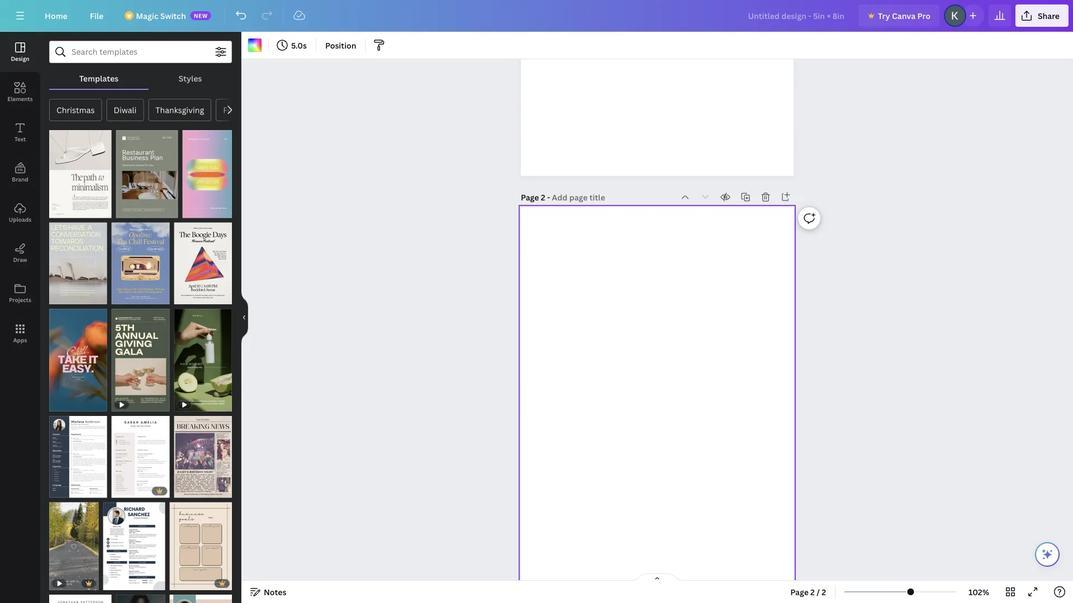 Task type: locate. For each thing, give the bounding box(es) containing it.
page 2 -
[[521, 192, 552, 203]]

-
[[547, 192, 550, 203]]

food button
[[216, 99, 249, 121]]

15
[[136, 208, 143, 215]]

2 of from the left
[[126, 208, 135, 215]]

#ffffff image
[[248, 39, 262, 52]]

of inside cream black refined luxe elegant article page a4 document group
[[60, 208, 68, 215]]

1 horizontal spatial 1
[[121, 208, 125, 215]]

1 left 15
[[121, 208, 125, 215]]

templates button
[[49, 68, 149, 89]]

apps
[[13, 337, 27, 344]]

page left /
[[791, 587, 809, 598]]

1 1 from the left
[[55, 208, 58, 215]]

of right uploads button
[[60, 208, 68, 215]]

ivory red pink 80s aesthetic music portrait trending poster image
[[174, 223, 232, 305]]

white simple student cv resume group
[[170, 589, 232, 604]]

text
[[14, 135, 26, 143]]

notes button
[[246, 584, 291, 602]]

christmas
[[56, 105, 95, 115]]

position button
[[321, 36, 361, 54]]

food
[[223, 105, 242, 115]]

canva assistant image
[[1041, 548, 1054, 562]]

page for page 2 -
[[521, 192, 539, 203]]

projects
[[9, 296, 31, 304]]

102% button
[[961, 584, 997, 602]]

pro
[[918, 10, 931, 21]]

page inside button
[[791, 587, 809, 598]]

jan 26 cultural appreciation poster in light yellow light blue photocentric style image
[[49, 223, 107, 305]]

1
[[55, 208, 58, 215], [121, 208, 125, 215]]

home
[[45, 10, 68, 21]]

1 inside cream black refined luxe elegant article page a4 document group
[[55, 208, 58, 215]]

2 1 from the left
[[121, 208, 125, 215]]

brand
[[12, 176, 28, 183]]

1 of 2
[[55, 208, 73, 215]]

minimalist white and grey professional resume group
[[49, 589, 111, 604]]

home link
[[36, 4, 76, 27]]

page 2 / 2
[[791, 587, 826, 598]]

styles
[[179, 73, 202, 84]]

ivory red pink 80s aesthetic music portrait trending poster group
[[174, 216, 232, 305]]

black white minimalist cv resume group
[[49, 410, 107, 498]]

2
[[541, 192, 545, 203], [70, 208, 73, 215], [811, 587, 815, 598], [822, 587, 826, 598]]

elegant minimalist cv resume image
[[112, 417, 170, 498]]

of left 15
[[126, 208, 135, 215]]

of
[[60, 208, 68, 215], [126, 208, 135, 215]]

text button
[[0, 112, 40, 153]]

try
[[878, 10, 890, 21]]

2 up "jan 26 cultural appreciation poster in light yellow light blue photocentric style" group
[[70, 208, 73, 215]]

1 for 1 of 15
[[121, 208, 125, 215]]

elements button
[[0, 72, 40, 112]]

diwali button
[[106, 99, 144, 121]]

sky blue gold white 80s aesthetic music portrait trending portrait poster group
[[112, 216, 170, 305]]

thanksgiving button
[[148, 99, 211, 121]]

try canva pro
[[878, 10, 931, 21]]

uploads button
[[0, 193, 40, 233]]

switch
[[160, 10, 186, 21]]

file button
[[81, 4, 112, 27]]

blue professional modern cv resume image
[[103, 503, 165, 591]]

projects button
[[0, 273, 40, 314]]

1 horizontal spatial page
[[791, 587, 809, 598]]

0 horizontal spatial of
[[60, 208, 68, 215]]

1 vertical spatial page
[[791, 587, 809, 598]]

uploads
[[9, 216, 31, 223]]

2 right /
[[822, 587, 826, 598]]

0 horizontal spatial page
[[521, 192, 539, 203]]

1 right uploads button
[[55, 208, 58, 215]]

elements
[[7, 95, 33, 103]]

blue professional modern cv resume group
[[103, 496, 165, 591]]

of for 2
[[60, 208, 68, 215]]

sky blue gold white 80s aesthetic music portrait trending portrait poster image
[[112, 223, 170, 305]]

2 left the -
[[541, 192, 545, 203]]

Search templates search field
[[72, 41, 210, 63]]

1 of from the left
[[60, 208, 68, 215]]

black white minimalist cv resume image
[[49, 417, 107, 498]]

styles button
[[149, 68, 232, 89]]

canva
[[892, 10, 916, 21]]

Page title text field
[[552, 192, 606, 203]]

page
[[521, 192, 539, 203], [791, 587, 809, 598]]

/
[[817, 587, 820, 598]]

0 horizontal spatial 1
[[55, 208, 58, 215]]

1 inside "restaurant business plan in green white minimal corporate style" group
[[121, 208, 125, 215]]

page left the -
[[521, 192, 539, 203]]

1 horizontal spatial of
[[126, 208, 135, 215]]

hide image
[[241, 291, 248, 345]]

notes
[[264, 587, 286, 598]]

of inside "restaurant business plan in green white minimal corporate style" group
[[126, 208, 135, 215]]

0 vertical spatial page
[[521, 192, 539, 203]]

jan 26 cultural appreciation poster in light yellow light blue photocentric style group
[[49, 216, 107, 305]]



Task type: vqa. For each thing, say whether or not it's contained in the screenshot.
'Adhering'
no



Task type: describe. For each thing, give the bounding box(es) containing it.
white simple student cv resume image
[[170, 595, 232, 604]]

gold turquoise pink tactile psychedelic peaceful awareness quotes square psychedelic instagram story group
[[183, 124, 232, 218]]

apps button
[[0, 314, 40, 354]]

photo collage polaroid film frame vintage lifestyle aesthetic feminine instagram story template image
[[116, 595, 165, 604]]

elegant minimalist cv resume group
[[112, 410, 170, 498]]

position
[[325, 40, 356, 51]]

black vintage newspaper birthday party poster image
[[174, 417, 232, 498]]

5.0s
[[291, 40, 307, 51]]

share button
[[1016, 4, 1069, 27]]

dark green white photocentric neutral clean beauty brands sustainable beauty your story group
[[174, 302, 232, 412]]

try canva pro button
[[859, 4, 940, 27]]

diwali
[[114, 105, 137, 115]]

5.0s button
[[273, 36, 311, 54]]

magic switch
[[136, 10, 186, 21]]

page for page 2 / 2
[[791, 587, 809, 598]]

draw button
[[0, 233, 40, 273]]

design
[[11, 55, 29, 62]]

brown simple business goals planner poster group
[[170, 496, 232, 591]]

thanksgiving
[[156, 105, 204, 115]]

show pages image
[[631, 574, 684, 583]]

photo collage polaroid film frame vintage lifestyle aesthetic feminine instagram story template group
[[116, 589, 165, 604]]

denim blue scarlet pink experimental type anxiety-calming motivational phone wallpaper group
[[49, 302, 107, 412]]

2 left /
[[811, 587, 815, 598]]

Design title text field
[[739, 4, 855, 27]]

2 inside cream black refined luxe elegant article page a4 document group
[[70, 208, 73, 215]]

magic
[[136, 10, 158, 21]]

new
[[194, 12, 208, 19]]

file
[[90, 10, 104, 21]]

draw
[[13, 256, 27, 264]]

autumn travel road video camera view instagram reels group
[[49, 496, 99, 591]]

brown simple business goals planner poster image
[[170, 503, 232, 591]]

templates
[[79, 73, 119, 84]]

cream black refined luxe elegant article page a4 document group
[[49, 124, 111, 218]]

christmas button
[[49, 99, 102, 121]]

brand button
[[0, 153, 40, 193]]

charity gala your story in dark green light yellow classy minimalist style group
[[112, 302, 170, 412]]

gold turquoise pink tactile psychedelic peaceful awareness quotes square psychedelic instagram story image
[[183, 130, 232, 218]]

black vintage newspaper birthday party poster group
[[174, 410, 232, 498]]

main menu bar
[[0, 0, 1073, 32]]

share
[[1038, 10, 1060, 21]]

1 for 1 of 2
[[55, 208, 58, 215]]

restaurant business plan in green white minimal corporate style group
[[116, 124, 178, 218]]

page 2 / 2 button
[[786, 584, 831, 602]]

1 of 15
[[121, 208, 143, 215]]

of for 15
[[126, 208, 135, 215]]

side panel tab list
[[0, 32, 40, 354]]

102%
[[969, 587, 990, 598]]

design button
[[0, 32, 40, 72]]

denim blue scarlet pink experimental type anxiety-calming motivational phone wallpaper image
[[49, 309, 107, 412]]



